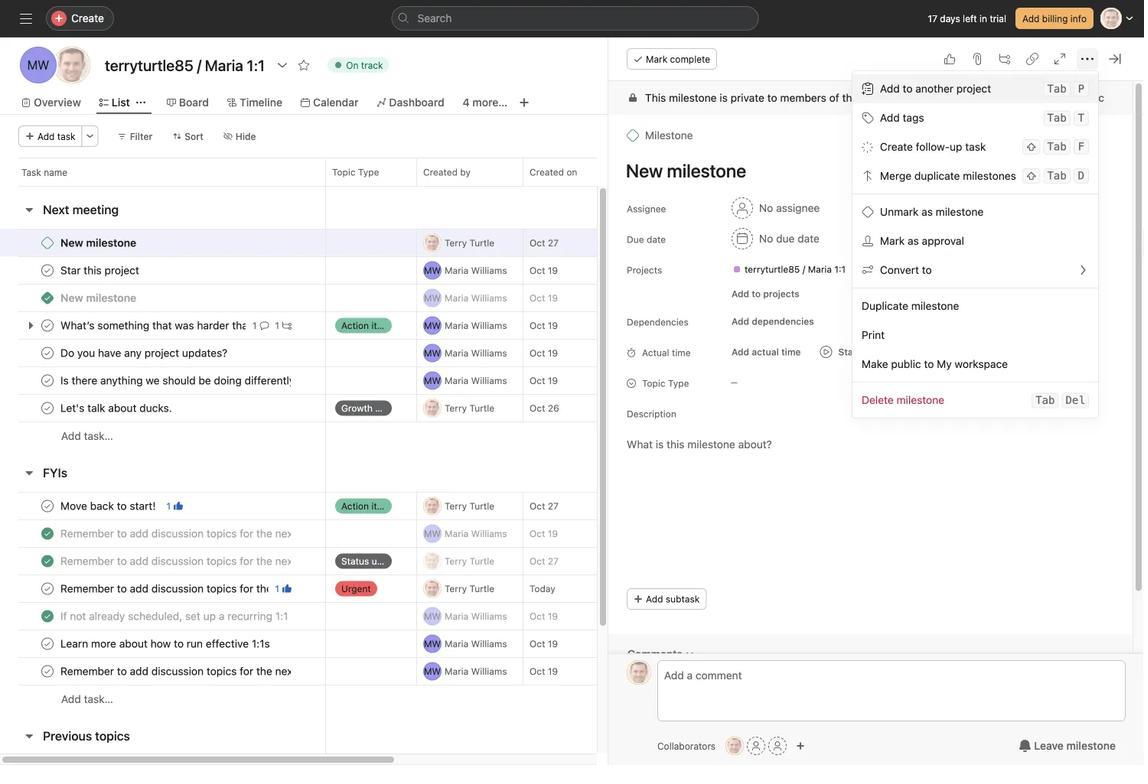 Task type: vqa. For each thing, say whether or not it's contained in the screenshot.
the leftmost The Ft
no



Task type: describe. For each thing, give the bounding box(es) containing it.
terry for conversation
[[445, 403, 467, 414]]

actual
[[752, 347, 779, 357]]

2 maria williams from the top
[[445, 293, 507, 304]]

2 oct from the top
[[530, 265, 545, 276]]

row containing tt
[[0, 229, 899, 257]]

maria for remember to add discussion topics for the next meeting text field
[[445, 666, 469, 677]]

tab actions image
[[136, 98, 145, 107]]

board link
[[167, 94, 209, 111]]

completed checkbox for urgent remember to add discussion topics for the next meeting text box
[[38, 580, 57, 598]]

10 oct from the top
[[530, 556, 545, 567]]

list link
[[99, 94, 130, 111]]

description
[[627, 409, 677, 419]]

private
[[731, 91, 765, 104]]

13 oct from the top
[[530, 666, 545, 677]]

completed checkbox for remember to add discussion topics for the next meeting text box corresponding to status update
[[38, 552, 57, 571]]

track
[[361, 60, 383, 70]]

0 likes. click to like this task image
[[944, 53, 956, 65]]

maria williams for creator for do you have any project updates? cell
[[445, 348, 507, 359]]

tab left f
[[1048, 140, 1067, 153]]

williams for creator for what's something that was harder than expected? cell
[[471, 320, 507, 331]]

type inside main content
[[668, 378, 689, 389]]

8 oct from the top
[[530, 501, 545, 512]]

topic inside "row"
[[332, 167, 356, 178]]

convert to
[[880, 264, 932, 276]]

turtle for item
[[470, 501, 495, 512]]

maria for 'if not already scheduled, set up a recurring 1:1 meeting in your calendar' text box
[[445, 611, 469, 622]]

5 completed image from the top
[[38, 580, 57, 598]]

completed checkbox for move back to start! text field
[[38, 497, 57, 516]]

repeats image
[[797, 320, 809, 332]]

/
[[803, 264, 806, 275]]

d
[[1078, 170, 1085, 182]]

mw up overview link
[[27, 58, 49, 72]]

completed image for remember to add discussion topics for the next meeting text field
[[38, 663, 57, 681]]

new milestone dialog
[[609, 38, 1144, 765]]

assignee
[[776, 202, 820, 214]]

tt inside creator for let's talk about ducks. cell
[[427, 403, 438, 414]]

update
[[372, 556, 402, 567]]

growth conversation
[[341, 403, 431, 414]]

0 horizontal spatial tt button
[[627, 661, 651, 685]]

days
[[940, 13, 960, 24]]

to for add to another project
[[903, 82, 913, 95]]

make public
[[1044, 91, 1105, 104]]

add billing info button
[[1016, 8, 1094, 29]]

main content inside new milestone dialog
[[609, 81, 1133, 721]]

maria williams for creator for what's something that was harder than expected? cell
[[445, 320, 507, 331]]

add billing info
[[1023, 13, 1087, 24]]

add task… row for fyis
[[0, 685, 899, 713]]

6 oct 19 from the top
[[530, 529, 558, 539]]

new milestone text field for tt
[[57, 235, 141, 251]]

terryturtle85 / maria 1:1
[[745, 264, 846, 275]]

add actual time
[[732, 347, 801, 357]]

topic type inside "row"
[[332, 167, 379, 178]]

actual time
[[642, 348, 691, 358]]

add task… row for next meeting
[[0, 422, 899, 450]]

status update
[[341, 556, 402, 567]]

date inside "dropdown button"
[[798, 232, 820, 245]]

make for make public to my workspace
[[862, 358, 889, 370]]

—
[[731, 378, 738, 387]]

completed image for let's talk about ducks. text field
[[38, 399, 57, 418]]

growth conversation button
[[326, 395, 431, 422]]

make public button
[[1034, 84, 1115, 112]]

info
[[1071, 13, 1087, 24]]

tags
[[903, 111, 925, 124]]

williams for "creator for if not already scheduled, set up a recurring 1:1 meeting in your calendar" cell at bottom left
[[471, 611, 507, 622]]

1 terry turtle from the top
[[445, 238, 495, 248]]

add inside dropdown button
[[732, 347, 749, 357]]

full screen image
[[1054, 53, 1066, 65]]

show options image
[[276, 59, 289, 71]]

duplicate
[[915, 170, 960, 182]]

add tags
[[880, 111, 925, 124]]

task inside 'button'
[[57, 131, 75, 142]]

project
[[957, 82, 992, 95]]

maria williams for "creator for if not already scheduled, set up a recurring 1:1 meeting in your calendar" cell at bottom left
[[445, 611, 507, 622]]

add up add tags
[[880, 82, 900, 95]]

Move back to start! text field
[[57, 499, 160, 514]]

this
[[842, 91, 860, 104]]

list
[[112, 96, 130, 109]]

new milestone text field for mw
[[57, 290, 141, 306]]

move back to start! cell
[[0, 492, 326, 521]]

close details image
[[1109, 53, 1121, 65]]

27 for update
[[548, 556, 559, 567]]

t
[[1078, 112, 1085, 124]]

17 days left in trial
[[928, 13, 1007, 24]]

5 terry turtle from the top
[[445, 584, 495, 594]]

billing
[[1042, 13, 1068, 24]]

due
[[627, 234, 644, 245]]

completed milestone image for mw
[[41, 292, 54, 304]]

merge
[[880, 170, 912, 182]]

1 for urgent
[[275, 584, 279, 594]]

add inside 'button'
[[38, 131, 55, 142]]

tab left d
[[1048, 170, 1067, 182]]

calendar link
[[301, 94, 359, 111]]

add dependencies button
[[725, 311, 821, 332]]

no due date
[[759, 232, 820, 245]]

add down the project.
[[880, 111, 900, 124]]

1 comment image
[[260, 321, 269, 330]]

tt inside creator for move back to start! cell
[[427, 501, 438, 512]]

by
[[460, 167, 471, 178]]

27 for item
[[548, 501, 559, 512]]

make public to my workspace
[[862, 358, 1008, 370]]

6 williams from the top
[[471, 529, 507, 539]]

this milestone is private to members of this project.
[[645, 91, 901, 104]]

completed checkbox for the 'is there anything we should be doing differently?' text field
[[38, 372, 57, 390]]

previous topics
[[43, 729, 130, 744]]

menu item containing add to another project
[[853, 74, 1098, 103]]

5 terry from the top
[[445, 584, 467, 594]]

topics
[[95, 729, 130, 744]]

add inside header fyis tree grid
[[61, 693, 81, 706]]

collapse task list for this section image for next meeting
[[23, 204, 35, 216]]

5 turtle from the top
[[470, 584, 495, 594]]

attachments: add a file to this task, new milestone image
[[971, 53, 984, 65]]

add task button
[[18, 126, 82, 147]]

4
[[463, 96, 470, 109]]

hide
[[236, 131, 256, 142]]

terry turtle for item
[[445, 501, 495, 512]]

sort
[[185, 131, 203, 142]]

item for action item popup button
[[372, 320, 390, 331]]

⇧ for merge duplicate milestones
[[1027, 170, 1037, 182]]

3 completed checkbox from the top
[[38, 525, 57, 543]]

oct 19 for remember to add discussion topics for the next meeting text field
[[530, 666, 558, 677]]

no due date button
[[725, 225, 827, 253]]

2 19 from the top
[[548, 293, 558, 304]]

topic inside main content
[[642, 378, 666, 389]]

7 oct from the top
[[530, 403, 545, 414]]

created for created on
[[530, 167, 564, 178]]

1 horizontal spatial task
[[966, 140, 986, 153]]

expand sidebar image
[[20, 12, 32, 24]]

search
[[418, 12, 452, 24]]

completed image for the 'is there anything we should be doing differently?' text field
[[38, 372, 57, 390]]

time inside dropdown button
[[782, 347, 801, 357]]

convert
[[880, 264, 919, 276]]

to right private
[[768, 91, 777, 104]]

1 terry from the top
[[445, 238, 467, 248]]

1 subtask image
[[282, 321, 292, 330]]

created for created by
[[423, 167, 458, 178]]

mark complete button
[[627, 48, 717, 70]]

public for make public to my workspace
[[891, 358, 922, 370]]

more actions image
[[85, 132, 95, 141]]

turtle for conversation
[[470, 403, 495, 414]]

more…
[[473, 96, 508, 109]]

mw inside creator for is there anything we should be doing differently? cell
[[424, 375, 441, 386]]

task
[[21, 167, 41, 178]]

completed image for remember to add discussion topics for the next meeting text box corresponding to status update
[[38, 552, 57, 571]]

next
[[43, 202, 69, 217]]

milestone for this milestone is private to members of this project.
[[669, 91, 717, 104]]

dashboard
[[389, 96, 444, 109]]

next meeting button
[[43, 196, 119, 224]]

11 oct from the top
[[530, 611, 545, 622]]

new milestone cell for tt
[[0, 229, 326, 257]]

star this project cell
[[0, 256, 326, 285]]

9 oct from the top
[[530, 529, 545, 539]]

to for convert to
[[922, 264, 932, 276]]

1 horizontal spatial tt button
[[726, 737, 744, 756]]

search button
[[392, 6, 759, 31]]

in
[[980, 13, 987, 24]]

12 oct from the top
[[530, 639, 545, 649]]

board
[[179, 96, 209, 109]]

maria for learn more about how to run effective 1:1s "text field"
[[445, 639, 469, 649]]

calendar
[[313, 96, 359, 109]]

maria inside creator for what's something that was harder than expected? cell
[[445, 320, 469, 331]]

completed checkbox for remember to add discussion topics for the next meeting text field
[[38, 663, 57, 681]]

next meeting
[[43, 202, 119, 217]]

0 vertical spatial type
[[358, 167, 379, 178]]

if not already scheduled, set up a recurring 1:1 meeting in your calendar cell
[[0, 602, 326, 631]]

add inside button
[[732, 316, 749, 327]]

oct 27 for action item
[[530, 501, 559, 512]]

3 19 from the top
[[548, 320, 558, 331]]

merge duplicate milestones
[[880, 170, 1017, 182]]

5 oct from the top
[[530, 348, 545, 359]]

projects
[[763, 289, 800, 299]]

1 remember to add discussion topics for the next meeting text field from the top
[[57, 526, 292, 542]]

completed checkbox for let's talk about ducks. text field
[[38, 399, 57, 418]]

today
[[530, 584, 556, 594]]

add to starred image
[[298, 59, 310, 71]]

completed milestone image for tt
[[41, 237, 54, 249]]

What's something that was harder than expected? text field
[[57, 318, 246, 333]]

creator for remember to add discussion topics for the next meeting cell for remember to add discussion topics for the next meeting text box corresponding to status update
[[416, 547, 524, 576]]

williams for creator for learn more about how to run effective 1:1s cell
[[471, 639, 507, 649]]

Let's talk about ducks. text field
[[57, 401, 177, 416]]

sort button
[[166, 126, 210, 147]]

assignee
[[627, 204, 666, 214]]

oct 19 for the star this project text field
[[530, 265, 558, 276]]

meeting
[[72, 202, 119, 217]]

0 horizontal spatial date
[[647, 234, 666, 245]]

19 for the 'is there anything we should be doing differently?' text field
[[548, 375, 558, 386]]

header fyis tree grid
[[0, 492, 899, 713]]

Remember to add discussion topics for the next meeting text field
[[57, 664, 292, 679]]

members
[[780, 91, 827, 104]]

completed image for learn more about how to run effective 1:1s "text field"
[[38, 635, 57, 653]]

3 oct 19 from the top
[[530, 320, 558, 331]]

row containing growth conversation
[[0, 394, 899, 423]]

terry turtle for conversation
[[445, 403, 495, 414]]

remember to add discussion topics for the next meeting cell for creator for remember to add discussion topics for the next meeting cell corresponding to remember to add discussion topics for the next meeting text field
[[0, 658, 326, 686]]

oct 27 inside header next meeting tree grid
[[530, 238, 559, 248]]

tab for t
[[1048, 112, 1067, 124]]

what's something that was harder than expected? cell
[[0, 312, 326, 340]]

completed milestone checkbox for mw
[[41, 292, 54, 304]]

19 for remember to add discussion topics for the next meeting text field
[[548, 666, 558, 677]]

fyis
[[43, 466, 67, 480]]

6 oct from the top
[[530, 375, 545, 386]]

to for add to projects
[[752, 289, 761, 299]]

completed checkbox for learn more about how to run effective 1:1s "text field"
[[38, 635, 57, 653]]

oct 19 for the do you have any project updates? text field
[[530, 348, 558, 359]]

Star this project text field
[[57, 263, 144, 278]]

p
[[1078, 83, 1085, 95]]

26
[[548, 403, 559, 414]]

maria down creator for star this project "cell"
[[445, 293, 469, 304]]

terry for update
[[445, 556, 467, 567]]

milestone for duplicate milestone
[[912, 300, 960, 312]]

complete
[[670, 54, 710, 64]]

let's talk about ducks. cell
[[0, 394, 326, 423]]

Learn more about how to run effective 1:1s text field
[[57, 636, 275, 652]]

add task… button for next meeting
[[61, 428, 113, 445]]

Is there anything we should be doing differently? text field
[[57, 373, 292, 388]]

add inside header next meeting tree grid
[[61, 430, 81, 442]]

projects
[[627, 265, 662, 276]]

name
[[44, 167, 67, 178]]

turtle for update
[[470, 556, 495, 567]]



Task type: locate. For each thing, give the bounding box(es) containing it.
duplicate
[[862, 300, 909, 312]]

0 horizontal spatial created
[[423, 167, 458, 178]]

add down add to projects button
[[732, 316, 749, 327]]

completed image for 'if not already scheduled, set up a recurring 1:1 meeting in your calendar' text box
[[38, 607, 57, 626]]

1 vertical spatial topic type
[[642, 378, 689, 389]]

action item inside popup button
[[341, 320, 390, 331]]

remember to add discussion topics for the next meeting cell for creator for remember to add discussion topics for the next meeting cell corresponding to 3rd remember to add discussion topics for the next meeting text box from the bottom
[[0, 520, 326, 548]]

task name
[[21, 167, 67, 178]]

1 vertical spatial completed milestone image
[[41, 292, 54, 304]]

1 completed image from the top
[[38, 261, 57, 280]]

17
[[928, 13, 938, 24]]

task… for next meeting
[[84, 430, 113, 442]]

0 vertical spatial remember to add discussion topics for the next meeting text field
[[57, 526, 292, 542]]

remember to add discussion topics for the next meeting cell
[[0, 520, 326, 548], [0, 547, 326, 576], [0, 575, 326, 603], [0, 658, 326, 686]]

5 completed checkbox from the top
[[38, 552, 57, 571]]

mark left complete
[[646, 54, 668, 64]]

creator for remember to add discussion topics for the next meeting cell for 3rd remember to add discussion topics for the next meeting text box from the bottom
[[416, 520, 524, 548]]

tab left 'p'
[[1048, 83, 1067, 95]]

add task… row down creator for learn more about how to run effective 1:1s cell
[[0, 685, 899, 713]]

4 oct from the top
[[530, 320, 545, 331]]

add task… button down let's talk about ducks. text field
[[61, 428, 113, 445]]

1 inside move back to start! cell
[[166, 501, 171, 512]]

1 vertical spatial type
[[668, 378, 689, 389]]

new milestone text field down the star this project text field
[[57, 290, 141, 306]]

add to projects button
[[725, 283, 807, 305]]

0 horizontal spatial time
[[672, 348, 691, 358]]

terry turtle inside creator for move back to start! cell
[[445, 501, 495, 512]]

maria inside creator for is there anything we should be doing differently? cell
[[445, 375, 469, 386]]

no for no assignee
[[759, 202, 773, 214]]

created on
[[530, 167, 577, 178]]

cell
[[736, 575, 843, 603]]

row containing action item
[[0, 312, 899, 340]]

1 vertical spatial public
[[891, 358, 922, 370]]

as left approval
[[908, 235, 919, 247]]

to left "another"
[[903, 82, 913, 95]]

1 vertical spatial item
[[372, 501, 390, 512]]

create button
[[46, 6, 114, 31]]

williams inside creator for do you have any project updates? cell
[[471, 348, 507, 359]]

3 completed image from the top
[[38, 525, 57, 543]]

remember to add discussion topics for the next meeting text field down move back to start! cell at left bottom
[[57, 526, 292, 542]]

⇧ right milestones
[[1027, 170, 1037, 182]]

0 vertical spatial add task… button
[[61, 428, 113, 445]]

more actions for this task image
[[1082, 53, 1094, 65]]

action right "1 subtask" "image" at the top left of the page
[[341, 320, 369, 331]]

create for create
[[71, 12, 104, 24]]

completed image
[[38, 261, 57, 280], [38, 317, 57, 335], [38, 372, 57, 390], [38, 497, 57, 516], [38, 580, 57, 598], [38, 635, 57, 653], [38, 663, 57, 681]]

maria inside "creator for if not already scheduled, set up a recurring 1:1 meeting in your calendar" cell
[[445, 611, 469, 622]]

no left assignee
[[759, 202, 773, 214]]

6 19 from the top
[[548, 529, 558, 539]]

remember to add discussion topics for the next meeting text field up if not already scheduled, set up a recurring 1:1 meeting in your calendar cell on the left of the page
[[57, 581, 269, 597]]

1 horizontal spatial type
[[668, 378, 689, 389]]

1 19 from the top
[[548, 265, 558, 276]]

2 action item from the top
[[341, 501, 390, 512]]

as for mark
[[908, 235, 919, 247]]

0 vertical spatial add task…
[[61, 430, 113, 442]]

williams down creator for star this project "cell"
[[471, 293, 507, 304]]

19 for the do you have any project updates? text field
[[548, 348, 558, 359]]

dependencies
[[627, 317, 689, 328]]

oct 19
[[530, 265, 558, 276], [530, 293, 558, 304], [530, 320, 558, 331], [530, 348, 558, 359], [530, 375, 558, 386], [530, 529, 558, 539], [530, 611, 558, 622], [530, 639, 558, 649], [530, 666, 558, 677]]

creator for new milestone cell containing tt
[[416, 229, 524, 257]]

remember to add discussion topics for the next meeting text field for status update
[[57, 554, 292, 569]]

maria williams inside creator for what's something that was harder than expected? cell
[[445, 320, 507, 331]]

0 vertical spatial action
[[341, 320, 369, 331]]

3 creator for remember to add discussion topics for the next meeting cell from the top
[[416, 575, 524, 603]]

learn more about how to run effective 1:1s cell
[[0, 630, 326, 658]]

0 vertical spatial as
[[922, 206, 933, 218]]

tab left del at the bottom
[[1036, 394, 1055, 407]]

1 creator for remember to add discussion topics for the next meeting cell from the top
[[416, 520, 524, 548]]

add task… for next meeting
[[61, 430, 113, 442]]

3 completed checkbox from the top
[[38, 399, 57, 418]]

1 maria williams from the top
[[445, 265, 507, 276]]

maria williams down creator for move back to start! cell
[[445, 529, 507, 539]]

mw inside "creator for if not already scheduled, set up a recurring 1:1 meeting in your calendar" cell
[[424, 611, 441, 622]]

5 maria williams from the top
[[445, 375, 507, 386]]

remember to add discussion topics for the next meeting cell containing 1
[[0, 575, 326, 603]]

1 27 from the top
[[548, 238, 559, 248]]

1 vertical spatial action item
[[341, 501, 390, 512]]

main content
[[609, 81, 1133, 721]]

0 horizontal spatial create
[[71, 12, 104, 24]]

1 horizontal spatial as
[[922, 206, 933, 218]]

previous
[[43, 729, 92, 744]]

terry turtle inside creator for let's talk about ducks. cell
[[445, 403, 495, 414]]

actual
[[642, 348, 669, 358]]

Task Name text field
[[616, 153, 1115, 188]]

oct 19 for the 'is there anything we should be doing differently?' text field
[[530, 375, 558, 386]]

add down overview link
[[38, 131, 55, 142]]

0 horizontal spatial topic type
[[332, 167, 379, 178]]

copy milestone link image
[[1026, 53, 1039, 65]]

no left due
[[759, 232, 773, 245]]

add left subtask
[[646, 594, 663, 605]]

2 collapse task list for this section image from the top
[[23, 467, 35, 479]]

maria williams inside creator for is there anything we should be doing differently? cell
[[445, 375, 507, 386]]

no assignee
[[759, 202, 820, 214]]

Completed checkbox
[[38, 261, 57, 280], [38, 317, 57, 335], [38, 525, 57, 543], [38, 635, 57, 653], [38, 663, 57, 681]]

1 vertical spatial topic
[[642, 378, 666, 389]]

9 williams from the top
[[471, 666, 507, 677]]

0 vertical spatial 1
[[166, 501, 171, 512]]

do you have any project updates? cell
[[0, 339, 326, 367]]

oct 27 for status update
[[530, 556, 559, 567]]

subtask
[[666, 594, 700, 605]]

1 add task… button from the top
[[61, 428, 113, 445]]

1 vertical spatial add task… row
[[0, 685, 899, 713]]

maria for 3rd remember to add discussion topics for the next meeting text box from the bottom
[[445, 529, 469, 539]]

williams inside creator for what's something that was harder than expected? cell
[[471, 320, 507, 331]]

0 horizontal spatial topic
[[332, 167, 356, 178]]

collapse task list for this section image
[[23, 730, 35, 743]]

turtle inside creator for let's talk about ducks. cell
[[470, 403, 495, 414]]

oct 27 right creator for move back to start! cell
[[530, 501, 559, 512]]

trial
[[990, 13, 1007, 24]]

make for make public
[[1044, 91, 1071, 104]]

task… inside header fyis tree grid
[[84, 693, 113, 706]]

mark down unmark
[[880, 235, 905, 247]]

0 vertical spatial collapse task list for this section image
[[23, 204, 35, 216]]

due date
[[627, 234, 666, 245]]

as for unmark
[[922, 206, 933, 218]]

terry turtle for update
[[445, 556, 495, 567]]

6 completed checkbox from the top
[[38, 580, 57, 598]]

0 horizontal spatial public
[[891, 358, 922, 370]]

topic
[[332, 167, 356, 178], [642, 378, 666, 389]]

creator for what's something that was harder than expected? cell
[[416, 312, 524, 340]]

4 19 from the top
[[548, 348, 558, 359]]

task right up
[[966, 140, 986, 153]]

4 terry turtle from the top
[[445, 556, 495, 567]]

add task… down let's talk about ducks. text field
[[61, 430, 113, 442]]

1 vertical spatial as
[[908, 235, 919, 247]]

maria up creator for what's something that was harder than expected? cell
[[445, 265, 469, 276]]

follow-
[[916, 140, 950, 153]]

1 vertical spatial new milestone cell
[[0, 284, 326, 312]]

williams inside creator for learn more about how to run effective 1:1s cell
[[471, 639, 507, 649]]

1 vertical spatial remember to add discussion topics for the next meeting text field
[[57, 554, 292, 569]]

completed image inside if not already scheduled, set up a recurring 1:1 meeting in your calendar cell
[[38, 607, 57, 626]]

f
[[1078, 140, 1085, 153]]

0 vertical spatial no
[[759, 202, 773, 214]]

1 vertical spatial 1 button
[[272, 581, 295, 597]]

mark for mark complete
[[646, 54, 668, 64]]

2 add task… button from the top
[[61, 691, 113, 708]]

mw up creator for is there anything we should be doing differently? cell
[[424, 348, 441, 359]]

maria williams inside "creator for if not already scheduled, set up a recurring 1:1 meeting in your calendar" cell
[[445, 611, 507, 622]]

1 for action item
[[166, 501, 171, 512]]

create inside popup button
[[71, 12, 104, 24]]

to inside button
[[752, 289, 761, 299]]

If not already scheduled, set up a recurring 1:1 meeting in your calendar text field
[[57, 609, 292, 624]]

0 vertical spatial new milestone cell
[[0, 229, 326, 257]]

milestone inside main content
[[669, 91, 717, 104]]

2 williams from the top
[[471, 293, 507, 304]]

maria williams up creator for let's talk about ducks. cell
[[445, 375, 507, 386]]

completed checkbox inside move back to start! cell
[[38, 497, 57, 516]]

2 created from the left
[[530, 167, 564, 178]]

task… down let's talk about ducks. text field
[[84, 430, 113, 442]]

1 vertical spatial 27
[[548, 501, 559, 512]]

Completed checkbox
[[38, 344, 57, 362], [38, 372, 57, 390], [38, 399, 57, 418], [38, 497, 57, 516], [38, 552, 57, 571], [38, 580, 57, 598], [38, 607, 57, 626]]

1 vertical spatial 1
[[275, 584, 279, 594]]

completed checkbox inside let's talk about ducks. cell
[[38, 399, 57, 418]]

8 maria williams from the top
[[445, 639, 507, 649]]

2 add task… from the top
[[61, 693, 113, 706]]

maria inside creator for star this project "cell"
[[445, 265, 469, 276]]

3 turtle from the top
[[470, 501, 495, 512]]

5 williams from the top
[[471, 375, 507, 386]]

to left projects
[[752, 289, 761, 299]]

2 remember to add discussion topics for the next meeting text field from the top
[[57, 554, 292, 569]]

task…
[[84, 430, 113, 442], [84, 693, 113, 706]]

mw up creator for what's something that was harder than expected? cell
[[424, 265, 441, 276]]

remember to add discussion topics for the next meeting text field for urgent
[[57, 581, 269, 597]]

maria inside creator for do you have any project updates? cell
[[445, 348, 469, 359]]

del
[[1066, 394, 1085, 407]]

creator for new milestone cell up creator for do you have any project updates? cell
[[416, 284, 524, 312]]

item
[[372, 320, 390, 331], [372, 501, 390, 512]]

completed checkbox inside star this project cell
[[38, 261, 57, 280]]

completed image inside learn more about how to run effective 1:1s cell
[[38, 635, 57, 653]]

created left on on the top of page
[[530, 167, 564, 178]]

add task… button for fyis
[[61, 691, 113, 708]]

topic type inside main content
[[642, 378, 689, 389]]

0 vertical spatial task…
[[84, 430, 113, 442]]

add task… row
[[0, 422, 899, 450], [0, 685, 899, 713]]

maria up creator for let's talk about ducks. cell
[[445, 375, 469, 386]]

overview
[[34, 96, 81, 109]]

0 horizontal spatial make
[[862, 358, 889, 370]]

fyis button
[[43, 459, 67, 487]]

add down terryturtle85
[[732, 289, 749, 299]]

terry for item
[[445, 501, 467, 512]]

due
[[776, 232, 795, 245]]

mw inside creator for do you have any project updates? cell
[[424, 348, 441, 359]]

as right unmark
[[922, 206, 933, 218]]

7 williams from the top
[[471, 611, 507, 622]]

add to another project
[[880, 82, 992, 95]]

tt button
[[627, 661, 651, 685], [726, 737, 744, 756]]

action item button
[[326, 493, 416, 520]]

0 horizontal spatial 1 button
[[163, 499, 186, 514]]

williams inside creator for star this project "cell"
[[471, 265, 507, 276]]

mw down creator for move back to start! cell
[[424, 529, 441, 539]]

2 completed milestone image from the top
[[41, 292, 54, 304]]

27
[[548, 238, 559, 248], [548, 501, 559, 512], [548, 556, 559, 567]]

27 inside header next meeting tree grid
[[548, 238, 559, 248]]

main content containing this milestone is private to members of this project.
[[609, 81, 1133, 721]]

1 item from the top
[[372, 320, 390, 331]]

1 completed checkbox from the top
[[38, 261, 57, 280]]

of
[[830, 91, 840, 104]]

williams up creator for learn more about how to run effective 1:1s cell
[[471, 611, 507, 622]]

task
[[57, 131, 75, 142], [966, 140, 986, 153]]

1 new milestone cell from the top
[[0, 229, 326, 257]]

0 vertical spatial topic
[[332, 167, 356, 178]]

maria williams inside creator for learn more about how to run effective 1:1s cell
[[445, 639, 507, 649]]

2 completed milestone checkbox from the top
[[41, 292, 54, 304]]

add or remove collaborators image
[[796, 742, 805, 751]]

new milestone text field up the star this project text field
[[57, 235, 141, 251]]

add task… button up previous topics
[[61, 691, 113, 708]]

action item button
[[326, 312, 416, 339]]

topic type down actual time
[[642, 378, 689, 389]]

maria for the do you have any project updates? text field
[[445, 348, 469, 359]]

unmark as milestone
[[880, 206, 984, 218]]

1 new milestone text field from the top
[[57, 235, 141, 251]]

williams down "creator for if not already scheduled, set up a recurring 1:1 meeting in your calendar" cell at bottom left
[[471, 639, 507, 649]]

maria williams inside creator for do you have any project updates? cell
[[445, 348, 507, 359]]

add task… row down conversation
[[0, 422, 899, 450]]

1 horizontal spatial topic type
[[642, 378, 689, 389]]

williams up creator for let's talk about ducks. cell
[[471, 375, 507, 386]]

1 created from the left
[[423, 167, 458, 178]]

action inside dropdown button
[[341, 501, 369, 512]]

remember to add discussion topics for the next meeting cell down move back to start! text field
[[0, 520, 326, 548]]

add to projects
[[732, 289, 800, 299]]

milestone for delete milestone
[[897, 394, 945, 406]]

date
[[798, 232, 820, 245], [647, 234, 666, 245]]

2 remember to add discussion topics for the next meeting cell from the top
[[0, 547, 326, 576]]

completed image inside is there anything we should be doing differently? cell
[[38, 372, 57, 390]]

0 vertical spatial creator for new milestone cell
[[416, 229, 524, 257]]

mw inside creator for learn more about how to run effective 1:1s cell
[[424, 639, 441, 649]]

maria williams for creator for star this project "cell"
[[445, 265, 507, 276]]

start timer
[[839, 347, 886, 357]]

7 completed image from the top
[[38, 663, 57, 681]]

creator for remember to add discussion topics for the next meeting cell
[[416, 520, 524, 548], [416, 547, 524, 576], [416, 575, 524, 603], [416, 658, 524, 686]]

collapse task list for this section image
[[23, 204, 35, 216], [23, 467, 35, 479]]

add up fyis
[[61, 430, 81, 442]]

maria williams for creator for learn more about how to run effective 1:1s cell
[[445, 639, 507, 649]]

1 horizontal spatial 1 button
[[272, 581, 295, 597]]

my
[[937, 358, 952, 370]]

action item for action item popup button
[[341, 320, 390, 331]]

delete milestone
[[862, 394, 945, 406]]

up
[[950, 140, 963, 153]]

creator for learn more about how to run effective 1:1s cell
[[416, 630, 524, 658]]

add inside button
[[646, 594, 663, 605]]

on track button
[[321, 54, 396, 76]]

mark
[[646, 54, 668, 64], [880, 235, 905, 247]]

0 horizontal spatial mark
[[646, 54, 668, 64]]

williams inside "creator for if not already scheduled, set up a recurring 1:1 meeting in your calendar" cell
[[471, 611, 507, 622]]

action item for action item dropdown button
[[341, 501, 390, 512]]

milestone inside leave milestone button
[[1067, 740, 1116, 752]]

1 horizontal spatial create
[[880, 140, 913, 153]]

comments image
[[686, 650, 695, 659]]

left
[[963, 13, 977, 24]]

0 vertical spatial tt button
[[627, 661, 651, 685]]

creator for new milestone cell for oct 19
[[416, 284, 524, 312]]

9 19 from the top
[[548, 666, 558, 677]]

1 horizontal spatial topic
[[642, 378, 666, 389]]

mw down "creator for if not already scheduled, set up a recurring 1:1 meeting in your calendar" cell at bottom left
[[424, 639, 441, 649]]

1 turtle from the top
[[470, 238, 495, 248]]

terryturtle85 / maria 1:1 link
[[726, 262, 852, 277]]

no for no due date
[[759, 232, 773, 245]]

mark complete
[[646, 54, 710, 64]]

1 action from the top
[[341, 320, 369, 331]]

2 add task… row from the top
[[0, 685, 899, 713]]

creator for is there anything we should be doing differently? cell
[[416, 367, 524, 395]]

new milestone cell up 'what's something that was harder than expected?' 'text box'
[[0, 284, 326, 312]]

0 vertical spatial completed milestone image
[[41, 237, 54, 249]]

turtle inside creator for move back to start! cell
[[470, 501, 495, 512]]

remember to add discussion topics for the next meeting cell for creator for remember to add discussion topics for the next meeting cell related to remember to add discussion topics for the next meeting text box corresponding to status update
[[0, 547, 326, 576]]

turtle
[[470, 238, 495, 248], [470, 403, 495, 414], [470, 501, 495, 512], [470, 556, 495, 567], [470, 584, 495, 594]]

terry inside creator for move back to start! cell
[[445, 501, 467, 512]]

mw up conversation
[[424, 375, 441, 386]]

remember to add discussion topics for the next meeting cell for urgent remember to add discussion topics for the next meeting text box creator for remember to add discussion topics for the next meeting cell
[[0, 575, 326, 603]]

2 completed image from the top
[[38, 399, 57, 418]]

0 vertical spatial add task… row
[[0, 422, 899, 450]]

7 oct 19 from the top
[[530, 611, 558, 622]]

action for action item popup button
[[341, 320, 369, 331]]

3 oct 27 from the top
[[530, 556, 559, 567]]

filter
[[130, 131, 153, 142]]

public up delete milestone
[[891, 358, 922, 370]]

add tab image
[[518, 96, 531, 109]]

maria williams down creator for what's something that was harder than expected? cell
[[445, 348, 507, 359]]

task… inside header next meeting tree grid
[[84, 430, 113, 442]]

1 oct from the top
[[530, 238, 545, 248]]

leave milestone
[[1034, 740, 1116, 752]]

maria williams down creator for learn more about how to run effective 1:1s cell
[[445, 666, 507, 677]]

add
[[1023, 13, 1040, 24], [880, 82, 900, 95], [880, 111, 900, 124], [38, 131, 55, 142], [732, 289, 749, 299], [732, 316, 749, 327], [732, 347, 749, 357], [61, 430, 81, 442], [646, 594, 663, 605], [61, 693, 81, 706]]

1 horizontal spatial time
[[782, 347, 801, 357]]

0 vertical spatial mark
[[646, 54, 668, 64]]

item inside popup button
[[372, 320, 390, 331]]

1 vertical spatial mark
[[880, 235, 905, 247]]

completed image inside let's talk about ducks. cell
[[38, 399, 57, 418]]

approval
[[922, 235, 965, 247]]

add task… inside header next meeting tree grid
[[61, 430, 113, 442]]

maria for the star this project text field
[[445, 265, 469, 276]]

2 creator for remember to add discussion topics for the next meeting cell from the top
[[416, 547, 524, 576]]

action inside popup button
[[341, 320, 369, 331]]

1 no from the top
[[759, 202, 773, 214]]

time
[[782, 347, 801, 357], [672, 348, 691, 358]]

new milestone text field inside "row"
[[57, 235, 141, 251]]

williams up creator for do you have any project updates? cell
[[471, 320, 507, 331]]

8 oct 19 from the top
[[530, 639, 558, 649]]

add left billing
[[1023, 13, 1040, 24]]

search list box
[[392, 6, 759, 31]]

3 27 from the top
[[548, 556, 559, 567]]

new milestone cell
[[0, 229, 326, 257], [0, 284, 326, 312]]

add subtask image
[[999, 53, 1011, 65]]

header next meeting tree grid
[[0, 229, 899, 450]]

oct 27
[[530, 238, 559, 248], [530, 501, 559, 512], [530, 556, 559, 567]]

6 maria williams from the top
[[445, 529, 507, 539]]

task… up previous topics
[[84, 693, 113, 706]]

— button
[[725, 372, 817, 393]]

milestone right leave
[[1067, 740, 1116, 752]]

0 horizontal spatial task
[[57, 131, 75, 142]]

maria williams down "creator for if not already scheduled, set up a recurring 1:1 meeting in your calendar" cell at bottom left
[[445, 639, 507, 649]]

completed image inside move back to start! cell
[[38, 497, 57, 516]]

start
[[839, 347, 861, 357]]

1 button left urgent
[[272, 581, 295, 597]]

row containing status update
[[0, 547, 899, 576]]

creator for new milestone cell containing mw
[[416, 284, 524, 312]]

4 completed image from the top
[[38, 497, 57, 516]]

maria down creator for learn more about how to run effective 1:1s cell
[[445, 666, 469, 677]]

1 vertical spatial create
[[880, 140, 913, 153]]

created left by
[[423, 167, 458, 178]]

1 vertical spatial creator for new milestone cell
[[416, 284, 524, 312]]

1 vertical spatial add task…
[[61, 693, 113, 706]]

creator for let's talk about ducks. cell
[[416, 394, 524, 423]]

mw inside creator for star this project "cell"
[[424, 265, 441, 276]]

creator for new milestone cell down by
[[416, 229, 524, 257]]

maria inside creator for learn more about how to run effective 1:1s cell
[[445, 639, 469, 649]]

2 oct 19 from the top
[[530, 293, 558, 304]]

add dependencies
[[732, 316, 814, 327]]

5 completed checkbox from the top
[[38, 663, 57, 681]]

None text field
[[101, 51, 269, 79]]

0 vertical spatial 27
[[548, 238, 559, 248]]

item inside dropdown button
[[372, 501, 390, 512]]

completed checkbox inside is there anything we should be doing differently? cell
[[38, 372, 57, 390]]

maria williams up creator for learn more about how to run effective 1:1s cell
[[445, 611, 507, 622]]

williams for creator for do you have any project updates? cell
[[471, 348, 507, 359]]

4 oct 19 from the top
[[530, 348, 558, 359]]

4 completed checkbox from the top
[[38, 497, 57, 516]]

1 vertical spatial no
[[759, 232, 773, 245]]

add task… button inside header next meeting tree grid
[[61, 428, 113, 445]]

create up merge
[[880, 140, 913, 153]]

1 horizontal spatial created
[[530, 167, 564, 178]]

tab left t
[[1048, 112, 1067, 124]]

0 horizontal spatial 1
[[166, 501, 171, 512]]

19 for the star this project text field
[[548, 265, 558, 276]]

0 vertical spatial ⇧
[[1027, 140, 1037, 153]]

1 horizontal spatial public
[[1074, 91, 1105, 104]]

public inside button
[[1074, 91, 1105, 104]]

williams up creator for what's something that was harder than expected? cell
[[471, 265, 507, 276]]

4 completed image from the top
[[38, 552, 57, 571]]

Remember to add discussion topics for the next meeting text field
[[57, 526, 292, 542], [57, 554, 292, 569], [57, 581, 269, 597]]

1 horizontal spatial mark
[[880, 235, 905, 247]]

0 vertical spatial topic type
[[332, 167, 379, 178]]

completed milestone image
[[41, 237, 54, 249], [41, 292, 54, 304]]

1 horizontal spatial 1
[[275, 584, 279, 594]]

action
[[341, 320, 369, 331], [341, 501, 369, 512]]

is there anything we should be doing differently? cell
[[0, 367, 326, 395]]

no inside no due date "dropdown button"
[[759, 232, 773, 245]]

menu item
[[853, 74, 1098, 103]]

0 vertical spatial action item
[[341, 320, 390, 331]]

1 vertical spatial make
[[862, 358, 889, 370]]

1 add task… row from the top
[[0, 422, 899, 450]]

2 vertical spatial 27
[[548, 556, 559, 567]]

collapse task list for this section image left next
[[23, 204, 35, 216]]

19 for 'if not already scheduled, set up a recurring 1:1 meeting in your calendar' text box
[[548, 611, 558, 622]]

2 task… from the top
[[84, 693, 113, 706]]

Completed milestone checkbox
[[41, 237, 54, 249], [41, 292, 54, 304]]

collapse task list for this section image for fyis
[[23, 467, 35, 479]]

3 terry turtle from the top
[[445, 501, 495, 512]]

to inside menu item
[[903, 82, 913, 95]]

7 completed checkbox from the top
[[38, 607, 57, 626]]

⇧ left f
[[1027, 140, 1037, 153]]

is
[[720, 91, 728, 104]]

milestone down make public to my workspace on the right top of the page
[[897, 394, 945, 406]]

create right expand sidebar image
[[71, 12, 104, 24]]

maria williams inside creator for star this project "cell"
[[445, 265, 507, 276]]

2 terry from the top
[[445, 403, 467, 414]]

make left 'p'
[[1044, 91, 1071, 104]]

completed image
[[38, 344, 57, 362], [38, 399, 57, 418], [38, 525, 57, 543], [38, 552, 57, 571], [38, 607, 57, 626]]

on
[[567, 167, 577, 178]]

another
[[916, 82, 954, 95]]

1 button for urgent
[[272, 581, 295, 597]]

4 remember to add discussion topics for the next meeting cell from the top
[[0, 658, 326, 686]]

0 vertical spatial new milestone text field
[[57, 235, 141, 251]]

creator for move back to start! cell
[[416, 492, 524, 521]]

4 maria williams from the top
[[445, 348, 507, 359]]

row containing task name
[[0, 158, 899, 186]]

add task… up previous topics
[[61, 693, 113, 706]]

1 button for action item
[[163, 499, 186, 514]]

williams for creator for star this project "cell"
[[471, 265, 507, 276]]

this
[[645, 91, 666, 104]]

maria
[[808, 264, 832, 275], [445, 265, 469, 276], [445, 293, 469, 304], [445, 320, 469, 331], [445, 348, 469, 359], [445, 375, 469, 386], [445, 529, 469, 539], [445, 611, 469, 622], [445, 639, 469, 649], [445, 666, 469, 677]]

remember to add discussion topics for the next meeting text field up 'if not already scheduled, set up a recurring 1:1 meeting in your calendar' text box
[[57, 554, 292, 569]]

Do you have any project updates? text field
[[57, 346, 232, 361]]

oct 27 up today
[[530, 556, 559, 567]]

completed checkbox inside learn more about how to run effective 1:1s cell
[[38, 635, 57, 653]]

milestone left is
[[669, 91, 717, 104]]

dependencies
[[752, 316, 814, 327]]

remember to add discussion topics for the next meeting cell up if not already scheduled, set up a recurring 1:1 meeting in your calendar cell on the left of the page
[[0, 547, 326, 576]]

4 completed checkbox from the top
[[38, 635, 57, 653]]

completed milestone checkbox for tt
[[41, 237, 54, 249]]

6 completed image from the top
[[38, 635, 57, 653]]

add actual time button
[[725, 341, 808, 363]]

1 vertical spatial action
[[341, 501, 369, 512]]

completed checkbox inside do you have any project updates? cell
[[38, 344, 57, 362]]

to left my
[[924, 358, 934, 370]]

make down timer
[[862, 358, 889, 370]]

milestone
[[645, 129, 693, 142]]

mark for mark as approval
[[880, 235, 905, 247]]

2 terry turtle from the top
[[445, 403, 495, 414]]

completed image inside do you have any project updates? cell
[[38, 344, 57, 362]]

3 maria williams from the top
[[445, 320, 507, 331]]

completed image for move back to start! text field
[[38, 497, 57, 516]]

0 vertical spatial make
[[1044, 91, 1071, 104]]

maria up creator for do you have any project updates? cell
[[445, 320, 469, 331]]

new milestone cell for mw
[[0, 284, 326, 312]]

creator for do you have any project updates? cell
[[416, 339, 524, 367]]

completed image for the do you have any project updates? text field
[[38, 344, 57, 362]]

0 vertical spatial item
[[372, 320, 390, 331]]

creator for star this project cell
[[416, 256, 524, 285]]

1 completed milestone image from the top
[[41, 237, 54, 249]]

1 creator for new milestone cell from the top
[[416, 229, 524, 257]]

unmark
[[880, 206, 919, 218]]

task… for fyis
[[84, 693, 113, 706]]

collapse task list for this section image left fyis button on the left
[[23, 467, 35, 479]]

add subtask button
[[627, 589, 707, 610]]

make
[[1044, 91, 1071, 104], [862, 358, 889, 370]]

4 creator for remember to add discussion topics for the next meeting cell from the top
[[416, 658, 524, 686]]

2 vertical spatial remember to add discussion topics for the next meeting text field
[[57, 581, 269, 597]]

timeline link
[[227, 94, 282, 111]]

7 maria williams from the top
[[445, 611, 507, 622]]

topic down calendar
[[332, 167, 356, 178]]

2 completed image from the top
[[38, 317, 57, 335]]

completed image inside star this project cell
[[38, 261, 57, 280]]

completed checkbox inside if not already scheduled, set up a recurring 1:1 meeting in your calendar cell
[[38, 607, 57, 626]]

task left the more actions icon
[[57, 131, 75, 142]]

maria inside main content
[[808, 264, 832, 275]]

mw
[[27, 58, 49, 72], [424, 265, 441, 276], [424, 293, 441, 304], [424, 320, 441, 331], [424, 348, 441, 359], [424, 375, 441, 386], [424, 529, 441, 539], [424, 611, 441, 622], [424, 639, 441, 649], [424, 666, 441, 677]]

mw inside creator for what's something that was harder than expected? cell
[[424, 320, 441, 331]]

action for action item dropdown button
[[341, 501, 369, 512]]

2 no from the top
[[759, 232, 773, 245]]

1 vertical spatial collapse task list for this section image
[[23, 467, 35, 479]]

williams inside creator for is there anything we should be doing differently? cell
[[471, 375, 507, 386]]

mw up creator for do you have any project updates? cell
[[424, 320, 441, 331]]

remember to add discussion topics for the next meeting cell up 'if not already scheduled, set up a recurring 1:1 meeting in your calendar' text box
[[0, 575, 326, 603]]

williams down creator for learn more about how to run effective 1:1s cell
[[471, 666, 507, 677]]

status update button
[[326, 548, 416, 575]]

5 oct 19 from the top
[[530, 375, 558, 386]]

creator for remember to add discussion topics for the next meeting cell for remember to add discussion topics for the next meeting text field
[[416, 658, 524, 686]]

action item inside dropdown button
[[341, 501, 390, 512]]

oct 19 for 'if not already scheduled, set up a recurring 1:1 meeting in your calendar' text box
[[530, 611, 558, 622]]

9 oct 19 from the top
[[530, 666, 558, 677]]

maria williams up creator for do you have any project updates? cell
[[445, 320, 507, 331]]

7 19 from the top
[[548, 611, 558, 622]]

mw down creator for star this project "cell"
[[424, 293, 441, 304]]

1 action item from the top
[[341, 320, 390, 331]]

2 vertical spatial oct 27
[[530, 556, 559, 567]]

0 vertical spatial public
[[1074, 91, 1105, 104]]

mw up creator for learn more about how to run effective 1:1s cell
[[424, 611, 441, 622]]

0 vertical spatial completed milestone checkbox
[[41, 237, 54, 249]]

creator for if not already scheduled, set up a recurring 1:1 meeting in your calendar cell
[[416, 602, 524, 631]]

public for make public
[[1074, 91, 1105, 104]]

maria williams down creator for star this project "cell"
[[445, 293, 507, 304]]

0 vertical spatial oct 27
[[530, 238, 559, 248]]

1 vertical spatial add task… button
[[61, 691, 113, 708]]

action up status
[[341, 501, 369, 512]]

1 vertical spatial tt button
[[726, 737, 744, 756]]

row
[[0, 158, 899, 186], [18, 185, 880, 187], [0, 229, 899, 257], [0, 256, 899, 285], [0, 284, 899, 312], [0, 312, 899, 340], [0, 339, 899, 367], [0, 367, 899, 395], [0, 394, 899, 423], [0, 492, 899, 521], [0, 520, 899, 548], [0, 547, 899, 576], [0, 575, 899, 603], [0, 602, 899, 631], [0, 630, 899, 658], [0, 658, 899, 686]]

1 ⇧ from the top
[[1027, 140, 1037, 153]]

1 vertical spatial ⇧
[[1027, 170, 1037, 182]]

1 completed milestone checkbox from the top
[[41, 237, 54, 249]]

1 horizontal spatial date
[[798, 232, 820, 245]]

timeline
[[240, 96, 282, 109]]

maria williams for creator for is there anything we should be doing differently? cell
[[445, 375, 507, 386]]

1 vertical spatial completed milestone checkbox
[[41, 292, 54, 304]]

1 button inside move back to start! cell
[[163, 499, 186, 514]]

New milestone text field
[[57, 235, 141, 251], [57, 290, 141, 306]]

0 vertical spatial 1 button
[[163, 499, 186, 514]]

9 maria williams from the top
[[445, 666, 507, 677]]

1 vertical spatial new milestone text field
[[57, 290, 141, 306]]

mw down creator for learn more about how to run effective 1:1s cell
[[424, 666, 441, 677]]

maria for the 'is there anything we should be doing differently?' text field
[[445, 375, 469, 386]]

1
[[166, 501, 171, 512], [275, 584, 279, 594]]

add task… inside header fyis tree grid
[[61, 693, 113, 706]]

completed image for the star this project text field
[[38, 261, 57, 280]]

0 horizontal spatial type
[[358, 167, 379, 178]]

1 vertical spatial task…
[[84, 693, 113, 706]]

expand subtask list for the task what's something that was harder than expected? image
[[24, 320, 37, 332]]

no
[[759, 202, 773, 214], [759, 232, 773, 245]]

status
[[341, 556, 369, 567]]

terry turtle
[[445, 238, 495, 248], [445, 403, 495, 414], [445, 501, 495, 512], [445, 556, 495, 567], [445, 584, 495, 594]]

milestone up approval
[[936, 206, 984, 218]]

delete
[[862, 394, 894, 406]]

remember to add discussion topics for the next meeting cell down learn more about how to run effective 1:1s "text field"
[[0, 658, 326, 686]]

3 remember to add discussion topics for the next meeting cell from the top
[[0, 575, 326, 603]]

create for create follow-up task
[[880, 140, 913, 153]]

1 vertical spatial oct 27
[[530, 501, 559, 512]]

creator for remember to add discussion topics for the next meeting cell for urgent remember to add discussion topics for the next meeting text box
[[416, 575, 524, 603]]

filter button
[[111, 126, 159, 147]]

williams down creator for what's something that was harder than expected? cell
[[471, 348, 507, 359]]

no inside no assignee dropdown button
[[759, 202, 773, 214]]

1 horizontal spatial make
[[1044, 91, 1071, 104]]

1 oct 19 from the top
[[530, 265, 558, 276]]

start timer button
[[814, 341, 892, 363]]

make inside button
[[1044, 91, 1071, 104]]

add task
[[38, 131, 75, 142]]

1 completed checkbox from the top
[[38, 344, 57, 362]]

leave milestone button
[[1009, 733, 1126, 760]]

1 oct 27 from the top
[[530, 238, 559, 248]]

add task… button
[[61, 428, 113, 445], [61, 691, 113, 708]]

topic down actual
[[642, 378, 666, 389]]

workspace
[[955, 358, 1008, 370]]

maria down creator for move back to start! cell
[[445, 529, 469, 539]]

williams down creator for move back to start! cell
[[471, 529, 507, 539]]

mark inside button
[[646, 54, 668, 64]]

⇧ for create follow-up task
[[1027, 140, 1037, 153]]

maria up creator for learn more about how to run effective 1:1s cell
[[445, 611, 469, 622]]

2 new milestone text field from the top
[[57, 290, 141, 306]]

0 vertical spatial create
[[71, 12, 104, 24]]

previous topics button
[[43, 723, 130, 750]]

0 horizontal spatial as
[[908, 235, 919, 247]]

4 more…
[[463, 96, 508, 109]]

terry inside creator for let's talk about ducks. cell
[[445, 403, 467, 414]]

add up previous
[[61, 693, 81, 706]]

creator for new milestone cell
[[416, 229, 524, 257], [416, 284, 524, 312]]

19 for learn more about how to run effective 1:1s "text field"
[[548, 639, 558, 649]]

3 oct from the top
[[530, 293, 545, 304]]

add task… for fyis
[[61, 693, 113, 706]]

completed checkbox inside what's something that was harder than expected? cell
[[38, 317, 57, 335]]

terryturtle85
[[745, 264, 800, 275]]



